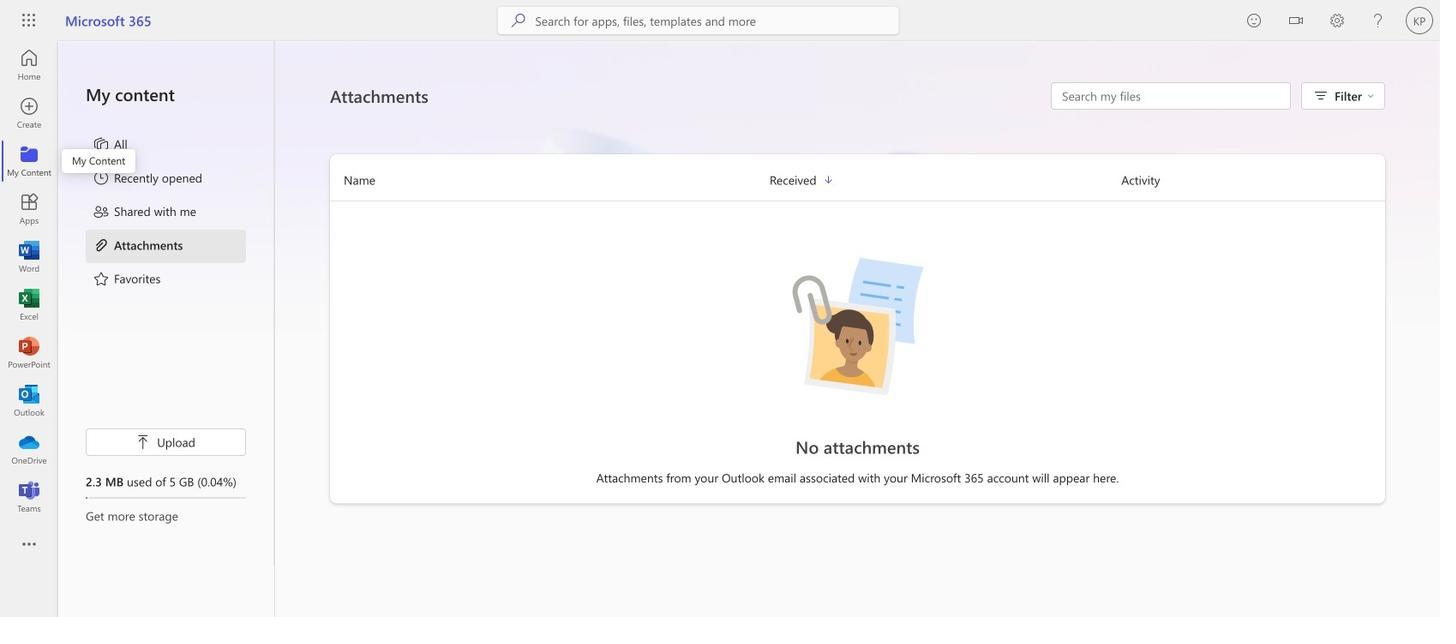 Task type: vqa. For each thing, say whether or not it's contained in the screenshot.
"Create" image in the left top of the page
yes



Task type: describe. For each thing, give the bounding box(es) containing it.
0 vertical spatial status
[[1051, 82, 1291, 110]]

view more apps image
[[21, 537, 38, 554]]

apps image
[[21, 201, 38, 218]]

activity, column 4 of 4 column header
[[1122, 166, 1385, 194]]

Search box. Suggestions appear as you type. search field
[[535, 7, 899, 34]]

1 vertical spatial status
[[594, 435, 1122, 459]]

menu inside my content left pane navigation navigation
[[86, 129, 246, 297]]

outlook image
[[21, 393, 38, 410]]

word image
[[21, 249, 38, 266]]

my content image
[[21, 153, 38, 170]]

my content left pane navigation navigation
[[58, 41, 274, 566]]

powerpoint image
[[21, 345, 38, 362]]



Task type: locate. For each thing, give the bounding box(es) containing it.
navigation
[[0, 41, 58, 521]]

excel image
[[21, 297, 38, 314]]

status
[[1051, 82, 1291, 110], [594, 435, 1122, 459], [594, 469, 1122, 486]]

None search field
[[498, 7, 899, 34]]

2 vertical spatial status
[[594, 469, 1122, 486]]

row
[[330, 166, 1385, 201]]

application
[[0, 41, 1440, 617]]

teams image
[[21, 489, 38, 506]]

home image
[[21, 57, 38, 74]]

tooltip
[[62, 149, 136, 173]]

menu
[[86, 129, 246, 297]]

empty state icon image
[[781, 249, 935, 404]]

create image
[[21, 105, 38, 122]]

onedrive image
[[21, 441, 38, 458]]

Search my files text field
[[1060, 87, 1282, 105]]

kp image
[[1406, 7, 1433, 34]]

banner
[[0, 0, 1440, 44]]



